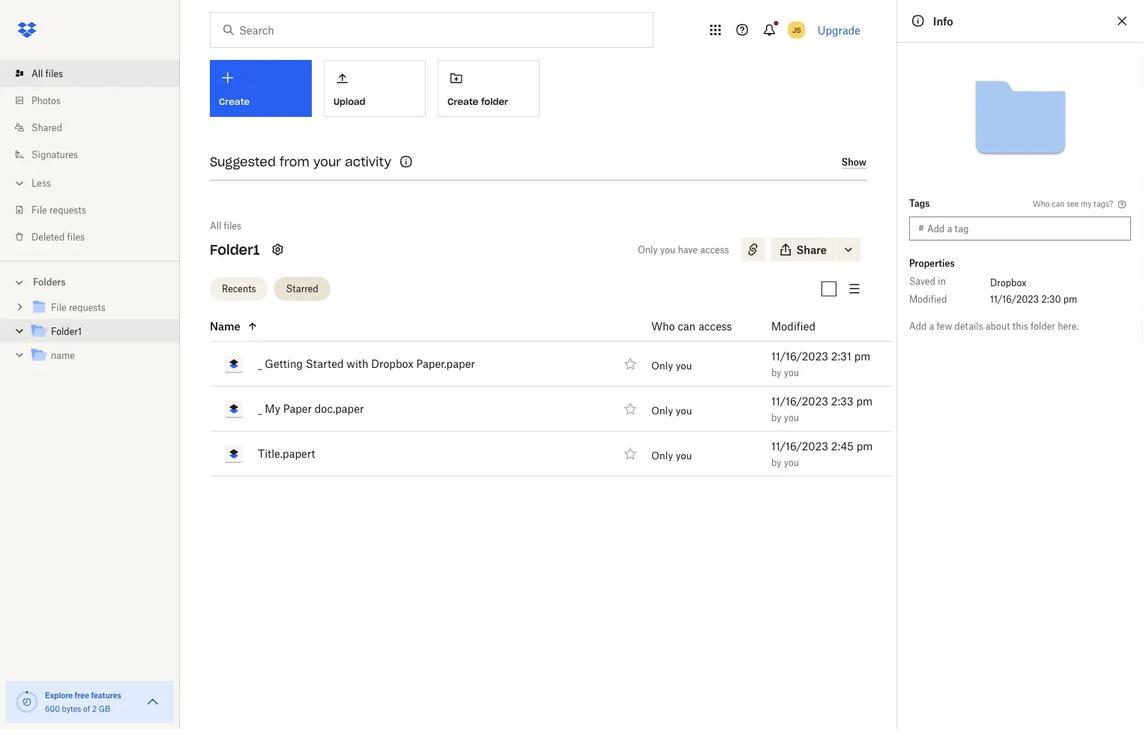 Task type: describe. For each thing, give the bounding box(es) containing it.
shared
[[31, 122, 62, 133]]

name _ my paper doc.paper, modified 11/16/2023 2:33 pm, element
[[177, 387, 893, 432]]

suggested from your activity
[[210, 154, 391, 169]]

about
[[986, 321, 1010, 332]]

few
[[937, 321, 952, 332]]

only you for 11/16/2023 2:31 pm
[[652, 359, 692, 371]]

_ for _ my paper doc.paper
[[258, 403, 262, 415]]

1 vertical spatial folder
[[1031, 321, 1056, 332]]

pm for 2:45
[[857, 440, 873, 453]]

2:33
[[831, 395, 854, 408]]

you inside 11/16/2023 2:45 pm by you
[[784, 457, 799, 469]]

create button
[[210, 60, 312, 117]]

who can see my tags? image
[[1116, 199, 1128, 211]]

paper.paper
[[416, 358, 475, 370]]

only you button for 11/16/2023 2:31 pm
[[652, 359, 692, 371]]

starred button
[[274, 277, 331, 301]]

details
[[955, 321, 983, 332]]

title.papert
[[258, 448, 315, 460]]

2:30
[[1042, 294, 1061, 305]]

create folder
[[448, 96, 508, 107]]

suggested
[[210, 154, 276, 169]]

_ getting started with dropbox paper.paper link
[[258, 355, 475, 373]]

only for 11/16/2023 2:33 pm
[[652, 404, 673, 416]]

2:31
[[831, 350, 852, 363]]

upload button
[[324, 60, 426, 117]]

11/16/2023 for 2:33
[[772, 395, 829, 408]]

close right sidebar image
[[1113, 12, 1131, 30]]

create for create
[[219, 96, 250, 108]]

deleted
[[31, 231, 65, 243]]

this
[[1013, 321, 1029, 332]]

features
[[91, 691, 121, 700]]

1 horizontal spatial files
[[67, 231, 85, 243]]

a
[[929, 321, 934, 332]]

0 vertical spatial dropbox
[[990, 277, 1027, 288]]

signatures
[[31, 149, 78, 160]]

quota usage element
[[15, 691, 39, 715]]

only for 11/16/2023 2:45 pm
[[652, 449, 673, 461]]

of
[[83, 704, 90, 714]]

recents
[[222, 283, 256, 295]]

upgrade
[[818, 24, 861, 36]]

name
[[51, 350, 75, 361]]

here.
[[1058, 321, 1079, 332]]

your
[[313, 154, 341, 169]]

add
[[909, 321, 927, 332]]

show
[[842, 157, 867, 168]]

you inside 11/16/2023 2:31 pm by you
[[784, 367, 799, 379]]

folders
[[33, 277, 66, 288]]

can for access
[[678, 320, 696, 333]]

pm for 2:30
[[1064, 294, 1078, 305]]

modified inside button
[[772, 320, 816, 333]]

deleted files
[[31, 231, 85, 243]]

11/16/2023 2:33 pm by you
[[772, 395, 873, 424]]

0 vertical spatial file requests link
[[12, 196, 180, 223]]

who can see my tags?
[[1033, 199, 1113, 209]]

#
[[918, 223, 924, 234]]

gb
[[99, 704, 110, 714]]

js
[[792, 25, 801, 34]]

list containing all files
[[0, 51, 180, 261]]

name button
[[210, 318, 615, 336]]

files inside list item
[[45, 68, 63, 79]]

only you button for 11/16/2023 2:33 pm
[[652, 404, 692, 416]]

1 vertical spatial access
[[699, 320, 732, 333]]

1 vertical spatial all files link
[[210, 218, 242, 233]]

2
[[92, 704, 97, 714]]

tags?
[[1094, 199, 1113, 209]]

have
[[678, 244, 698, 255]]

11/16/2023 for 2:30
[[990, 294, 1039, 305]]

_ my paper doc.paper link
[[258, 400, 364, 418]]

Add a tag text field
[[927, 220, 1122, 237]]

starred
[[286, 283, 319, 295]]

signatures link
[[12, 141, 180, 168]]

dropbox image
[[12, 15, 42, 45]]

can for see
[[1052, 199, 1065, 209]]

11/16/2023 2:45 pm by you
[[772, 440, 873, 469]]

Search in folder "Dropbox" text field
[[239, 22, 622, 38]]

name
[[210, 320, 241, 333]]

only you for 11/16/2023 2:45 pm
[[652, 449, 692, 461]]

free
[[75, 691, 89, 700]]

modified button
[[772, 318, 855, 336]]

shared link
[[12, 114, 180, 141]]

dropbox inside 'element'
[[371, 358, 413, 370]]

folders button
[[0, 271, 180, 293]]

less image
[[12, 176, 27, 191]]

_ my paper doc.paper
[[258, 403, 364, 415]]

upload
[[334, 96, 366, 107]]

0 horizontal spatial file
[[31, 204, 47, 216]]

you inside '11/16/2023 2:33 pm by you'
[[784, 412, 799, 424]]

add to starred image for 11/16/2023 2:33 pm
[[622, 400, 640, 418]]

all inside list item
[[31, 68, 43, 79]]



Task type: vqa. For each thing, say whether or not it's contained in the screenshot.
"pm" within the 11/16/2023 2:45 pm by you
yes



Task type: locate. For each thing, give the bounding box(es) containing it.
by inside 11/16/2023 2:31 pm by you
[[772, 367, 782, 379]]

0 vertical spatial by
[[772, 367, 782, 379]]

3 by from the top
[[772, 457, 782, 469]]

table
[[177, 312, 893, 477]]

js button
[[785, 18, 809, 42]]

pm right 2:33
[[857, 395, 873, 408]]

only inside name _ getting started with dropbox paper.paper, modified 11/16/2023 2:31 pm, 'element'
[[652, 359, 673, 371]]

group containing file requests
[[0, 293, 180, 379]]

add to starred image inside name _ getting started with dropbox paper.paper, modified 11/16/2023 2:31 pm, 'element'
[[622, 355, 640, 373]]

by down '11/16/2023 2:33 pm by you'
[[772, 457, 782, 469]]

all up photos
[[31, 68, 43, 79]]

only you button
[[652, 359, 692, 371], [652, 404, 692, 416], [652, 449, 692, 461]]

properties
[[909, 258, 955, 269]]

folder1 up recents
[[210, 241, 260, 258]]

file requests down folders button
[[51, 302, 106, 313]]

pm inside 11/16/2023 2:31 pm by you
[[854, 350, 871, 363]]

name link
[[30, 346, 168, 366]]

11/16/2023 for 2:45
[[772, 440, 829, 453]]

getting
[[265, 358, 303, 370]]

add to starred image for 11/16/2023 2:31 pm
[[622, 355, 640, 373]]

saved
[[909, 276, 936, 287]]

explore free features 600 bytes of 2 gb
[[45, 691, 121, 714]]

1 vertical spatial only you
[[652, 404, 692, 416]]

by for 11/16/2023 2:31 pm
[[772, 367, 782, 379]]

0 vertical spatial all files
[[31, 68, 63, 79]]

2 only you from the top
[[652, 404, 692, 416]]

you
[[660, 244, 676, 255], [676, 359, 692, 371], [784, 367, 799, 379], [676, 404, 692, 416], [784, 412, 799, 424], [676, 449, 692, 461], [784, 457, 799, 469]]

1 add to starred image from the top
[[622, 355, 640, 373]]

1 only you from the top
[[652, 359, 692, 371]]

dropbox right with
[[371, 358, 413, 370]]

only
[[638, 244, 658, 255], [652, 359, 673, 371], [652, 404, 673, 416], [652, 449, 673, 461]]

from
[[280, 154, 310, 169]]

started
[[306, 358, 344, 370]]

1 vertical spatial who
[[652, 320, 675, 333]]

my
[[1081, 199, 1092, 209]]

2 vertical spatial only you button
[[652, 449, 692, 461]]

1 horizontal spatial folder1
[[210, 241, 260, 258]]

11/16/2023 down modified button
[[772, 350, 829, 363]]

less
[[31, 177, 51, 189]]

pm
[[1064, 294, 1078, 305], [854, 350, 871, 363], [857, 395, 873, 408], [857, 440, 873, 453]]

0 vertical spatial all
[[31, 68, 43, 79]]

only you have access
[[638, 244, 729, 255]]

1 vertical spatial dropbox
[[371, 358, 413, 370]]

0 vertical spatial only you
[[652, 359, 692, 371]]

1 horizontal spatial file
[[51, 302, 66, 313]]

_
[[258, 358, 262, 370], [258, 403, 262, 415]]

by for 11/16/2023 2:45 pm
[[772, 457, 782, 469]]

1 vertical spatial add to starred image
[[622, 400, 640, 418]]

in
[[938, 276, 946, 287]]

pm right 2:31
[[854, 350, 871, 363]]

1 horizontal spatial all
[[210, 220, 221, 231]]

requests
[[49, 204, 86, 216], [69, 302, 106, 313]]

only inside name _ my paper doc.paper, modified 11/16/2023 2:33 pm, element
[[652, 404, 673, 416]]

0 horizontal spatial can
[[678, 320, 696, 333]]

folder1
[[210, 241, 260, 258], [51, 326, 82, 337]]

0 horizontal spatial who
[[652, 320, 675, 333]]

folder1 inside group
[[51, 326, 82, 337]]

only you inside name _ getting started with dropbox paper.paper, modified 11/16/2023 2:31 pm, 'element'
[[652, 359, 692, 371]]

file down less
[[31, 204, 47, 216]]

file down the folders
[[51, 302, 66, 313]]

with
[[347, 358, 368, 370]]

file
[[31, 204, 47, 216], [51, 302, 66, 313]]

table containing name
[[177, 312, 893, 477]]

pm inside '11/16/2023 2:33 pm by you'
[[857, 395, 873, 408]]

dropbox link
[[990, 275, 1027, 290]]

11/16/2023 inside '11/16/2023 2:33 pm by you'
[[772, 395, 829, 408]]

by inside '11/16/2023 2:33 pm by you'
[[772, 412, 782, 424]]

by for 11/16/2023 2:33 pm
[[772, 412, 782, 424]]

only for 11/16/2023 2:31 pm
[[652, 359, 673, 371]]

recents button
[[210, 277, 268, 301]]

0 vertical spatial only you button
[[652, 359, 692, 371]]

1 vertical spatial all
[[210, 220, 221, 231]]

0 vertical spatial file
[[31, 204, 47, 216]]

0 vertical spatial can
[[1052, 199, 1065, 209]]

0 horizontal spatial all
[[31, 68, 43, 79]]

by inside 11/16/2023 2:45 pm by you
[[772, 457, 782, 469]]

1 vertical spatial modified
[[772, 320, 816, 333]]

0 vertical spatial add to starred image
[[622, 355, 640, 373]]

create for create folder
[[448, 96, 479, 107]]

11/16/2023 down dropbox link
[[990, 294, 1039, 305]]

group
[[0, 293, 180, 379]]

only inside name title.papert, modified 11/16/2023 2:45 pm, element
[[652, 449, 673, 461]]

dropbox up "11/16/2023 2:30 pm" on the top right
[[990, 277, 1027, 288]]

only you inside name title.papert, modified 11/16/2023 2:45 pm, element
[[652, 449, 692, 461]]

0 horizontal spatial create
[[219, 96, 250, 108]]

2 by from the top
[[772, 412, 782, 424]]

only you button inside name _ my paper doc.paper, modified 11/16/2023 2:33 pm, element
[[652, 404, 692, 416]]

who can access
[[652, 320, 732, 333]]

2 only you button from the top
[[652, 404, 692, 416]]

2 horizontal spatial files
[[224, 220, 242, 231]]

folder inside button
[[481, 96, 508, 107]]

see
[[1067, 199, 1079, 209]]

1 horizontal spatial can
[[1052, 199, 1065, 209]]

1 vertical spatial folder1
[[51, 326, 82, 337]]

create inside popup button
[[219, 96, 250, 108]]

my
[[265, 403, 280, 415]]

upgrade link
[[818, 24, 861, 36]]

create folder button
[[438, 60, 540, 117]]

0 horizontal spatial dropbox
[[371, 358, 413, 370]]

600
[[45, 704, 60, 714]]

all files link up shared link
[[12, 60, 180, 87]]

list
[[0, 51, 180, 261]]

requests up deleted files
[[49, 204, 86, 216]]

paper
[[283, 403, 312, 415]]

file requests link up deleted files
[[12, 196, 180, 223]]

0 vertical spatial requests
[[49, 204, 86, 216]]

folder1 link
[[30, 322, 168, 342]]

_ getting started with dropbox paper.paper
[[258, 358, 475, 370]]

1 by from the top
[[772, 367, 782, 379]]

0 horizontal spatial files
[[45, 68, 63, 79]]

show button
[[842, 157, 867, 169]]

0 vertical spatial folder1
[[210, 241, 260, 258]]

file requests link
[[12, 196, 180, 223], [30, 298, 168, 318]]

only you button inside name _ getting started with dropbox paper.paper, modified 11/16/2023 2:31 pm, 'element'
[[652, 359, 692, 371]]

all files inside list item
[[31, 68, 63, 79]]

_ inside 'element'
[[258, 358, 262, 370]]

pm inside 11/16/2023 2:45 pm by you
[[857, 440, 873, 453]]

1 vertical spatial file requests link
[[30, 298, 168, 318]]

0 horizontal spatial modified
[[772, 320, 816, 333]]

activity
[[345, 154, 391, 169]]

2 _ from the top
[[258, 403, 262, 415]]

add to starred image
[[622, 355, 640, 373], [622, 400, 640, 418]]

0 horizontal spatial all files
[[31, 68, 63, 79]]

share
[[797, 243, 827, 256]]

all files link
[[12, 60, 180, 87], [210, 218, 242, 233]]

files up photos
[[45, 68, 63, 79]]

files
[[45, 68, 63, 79], [224, 220, 242, 231], [67, 231, 85, 243]]

name _ getting started with dropbox paper.paper, modified 11/16/2023 2:31 pm, element
[[177, 342, 893, 387]]

dropbox
[[990, 277, 1027, 288], [371, 358, 413, 370]]

11/16/2023
[[990, 294, 1039, 305], [772, 350, 829, 363], [772, 395, 829, 408], [772, 440, 829, 453]]

explore
[[45, 691, 73, 700]]

_ left my
[[258, 403, 262, 415]]

access
[[700, 244, 729, 255], [699, 320, 732, 333]]

11/16/2023 for 2:31
[[772, 350, 829, 363]]

2 vertical spatial by
[[772, 457, 782, 469]]

tags
[[909, 198, 930, 209]]

11/16/2023 inside 11/16/2023 2:45 pm by you
[[772, 440, 829, 453]]

11/16/2023 left 2:33
[[772, 395, 829, 408]]

1 horizontal spatial folder
[[1031, 321, 1056, 332]]

11/16/2023 left 2:45
[[772, 440, 829, 453]]

by up 11/16/2023 2:45 pm by you
[[772, 412, 782, 424]]

11/16/2023 2:30 pm
[[990, 294, 1078, 305]]

info
[[933, 15, 953, 27]]

0 horizontal spatial folder
[[481, 96, 508, 107]]

bytes
[[62, 704, 81, 714]]

add to starred image inside name _ my paper doc.paper, modified 11/16/2023 2:33 pm, element
[[622, 400, 640, 418]]

2 vertical spatial only you
[[652, 449, 692, 461]]

can
[[1052, 199, 1065, 209], [678, 320, 696, 333]]

0 vertical spatial modified
[[909, 294, 947, 305]]

who
[[1033, 199, 1050, 209], [652, 320, 675, 333]]

1 only you button from the top
[[652, 359, 692, 371]]

all up recents button
[[210, 220, 221, 231]]

files up recents button
[[224, 220, 242, 231]]

1 vertical spatial all files
[[210, 220, 242, 231]]

1 horizontal spatial all files
[[210, 220, 242, 231]]

file inside group
[[51, 302, 66, 313]]

modified up 11/16/2023 2:31 pm by you
[[772, 320, 816, 333]]

by
[[772, 367, 782, 379], [772, 412, 782, 424], [772, 457, 782, 469]]

0 horizontal spatial folder1
[[51, 326, 82, 337]]

only you button for 11/16/2023 2:45 pm
[[652, 449, 692, 461]]

add to starred image
[[622, 445, 640, 463]]

1 horizontal spatial modified
[[909, 294, 947, 305]]

create inside button
[[448, 96, 479, 107]]

file requests
[[31, 204, 86, 216], [51, 302, 106, 313]]

1 vertical spatial file
[[51, 302, 66, 313]]

doc.paper
[[315, 403, 364, 415]]

1 vertical spatial requests
[[69, 302, 106, 313]]

1 vertical spatial file requests
[[51, 302, 106, 313]]

0 horizontal spatial all files link
[[12, 60, 180, 87]]

photos
[[31, 95, 61, 106]]

file requests up deleted files
[[31, 204, 86, 216]]

add a few details about this folder here.
[[909, 321, 1079, 332]]

name title.papert, modified 11/16/2023 2:45 pm, element
[[177, 432, 893, 477]]

only you for 11/16/2023 2:33 pm
[[652, 404, 692, 416]]

all files up recents button
[[210, 220, 242, 231]]

folder settings image
[[269, 241, 287, 259]]

all files link up recents button
[[210, 218, 242, 233]]

all files up photos
[[31, 68, 63, 79]]

_ for _ getting started with dropbox paper.paper
[[258, 358, 262, 370]]

requests down folders button
[[69, 302, 106, 313]]

title.papert link
[[258, 445, 315, 463]]

who for who can access
[[652, 320, 675, 333]]

who for who can see my tags?
[[1033, 199, 1050, 209]]

1 vertical spatial can
[[678, 320, 696, 333]]

create
[[448, 96, 479, 107], [219, 96, 250, 108]]

file requests link up folder1 link
[[30, 298, 168, 318]]

share button
[[771, 238, 836, 262]]

3 only you from the top
[[652, 449, 692, 461]]

3 only you button from the top
[[652, 449, 692, 461]]

1 vertical spatial only you button
[[652, 404, 692, 416]]

all files list item
[[0, 60, 180, 87]]

pm for 2:33
[[857, 395, 873, 408]]

1 vertical spatial by
[[772, 412, 782, 424]]

1 horizontal spatial all files link
[[210, 218, 242, 233]]

0 vertical spatial all files link
[[12, 60, 180, 87]]

1 _ from the top
[[258, 358, 262, 370]]

0 vertical spatial who
[[1033, 199, 1050, 209]]

2 add to starred image from the top
[[622, 400, 640, 418]]

by up '11/16/2023 2:33 pm by you'
[[772, 367, 782, 379]]

pm right "2:30"
[[1064, 294, 1078, 305]]

only you inside name _ my paper doc.paper, modified 11/16/2023 2:33 pm, element
[[652, 404, 692, 416]]

pm for 2:31
[[854, 350, 871, 363]]

requests inside group
[[69, 302, 106, 313]]

files right deleted
[[67, 231, 85, 243]]

modified down the saved in at the right of the page
[[909, 294, 947, 305]]

1 vertical spatial _
[[258, 403, 262, 415]]

pm right 2:45
[[857, 440, 873, 453]]

1 horizontal spatial who
[[1033, 199, 1050, 209]]

0 vertical spatial access
[[700, 244, 729, 255]]

all
[[31, 68, 43, 79], [210, 220, 221, 231]]

saved in
[[909, 276, 946, 287]]

only you button inside name title.papert, modified 11/16/2023 2:45 pm, element
[[652, 449, 692, 461]]

photos link
[[12, 87, 180, 114]]

11/16/2023 2:31 pm by you
[[772, 350, 871, 379]]

0 vertical spatial folder
[[481, 96, 508, 107]]

only you
[[652, 359, 692, 371], [652, 404, 692, 416], [652, 449, 692, 461]]

0 vertical spatial file requests
[[31, 204, 86, 216]]

folder1 up name on the top
[[51, 326, 82, 337]]

_ left getting
[[258, 358, 262, 370]]

2:45
[[831, 440, 854, 453]]

deleted files link
[[12, 223, 180, 250]]

1 horizontal spatial dropbox
[[990, 277, 1027, 288]]

11/16/2023 inside 11/16/2023 2:31 pm by you
[[772, 350, 829, 363]]

0 vertical spatial _
[[258, 358, 262, 370]]

1 horizontal spatial create
[[448, 96, 479, 107]]



